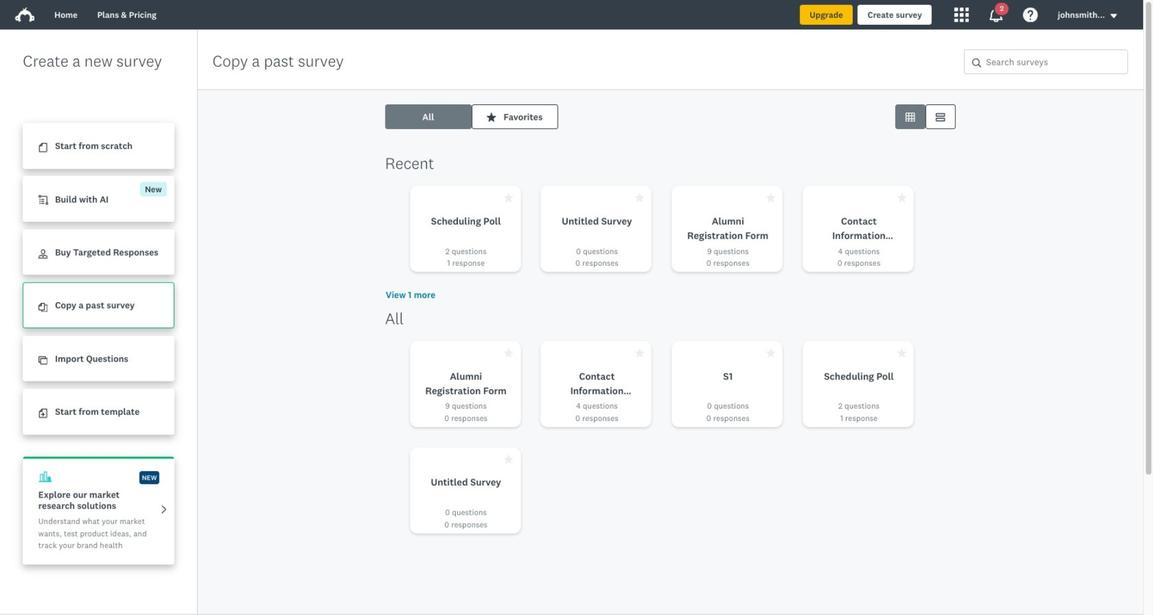 Task type: locate. For each thing, give the bounding box(es) containing it.
starfilled image
[[505, 193, 514, 202], [505, 348, 514, 358]]

0 vertical spatial starfilled image
[[505, 193, 514, 202]]

dropdown arrow icon image
[[1111, 11, 1119, 20], [1112, 14, 1118, 18]]

starfilled image
[[487, 112, 497, 122], [636, 193, 645, 202], [767, 193, 776, 202], [898, 193, 907, 202], [636, 348, 645, 358], [767, 348, 776, 358], [898, 348, 907, 358], [505, 455, 514, 464]]

documentplus image
[[38, 409, 48, 418]]

products icon image
[[955, 7, 970, 22], [955, 7, 970, 22]]

1 vertical spatial starfilled image
[[505, 348, 514, 358]]

brand logo image
[[15, 5, 35, 25], [15, 7, 35, 22]]

search image
[[973, 58, 982, 68]]

clone image
[[38, 356, 48, 365]]

1 brand logo image from the top
[[15, 5, 35, 25]]

chevronright image
[[159, 505, 169, 514]]

notification center icon image
[[989, 7, 1004, 22]]



Task type: describe. For each thing, give the bounding box(es) containing it.
1 starfilled image from the top
[[505, 193, 514, 202]]

2 starfilled image from the top
[[505, 348, 514, 358]]

document image
[[38, 143, 48, 152]]

textboxmultiple image
[[937, 112, 946, 122]]

user image
[[38, 250, 48, 259]]

help icon image
[[1024, 7, 1039, 22]]

Search surveys field
[[982, 50, 1128, 74]]

2 brand logo image from the top
[[15, 7, 35, 22]]

documentclone image
[[38, 303, 48, 312]]

grid image
[[906, 112, 916, 122]]



Task type: vqa. For each thing, say whether or not it's contained in the screenshot.
TextboxMultiple icon on the top right of the page
yes



